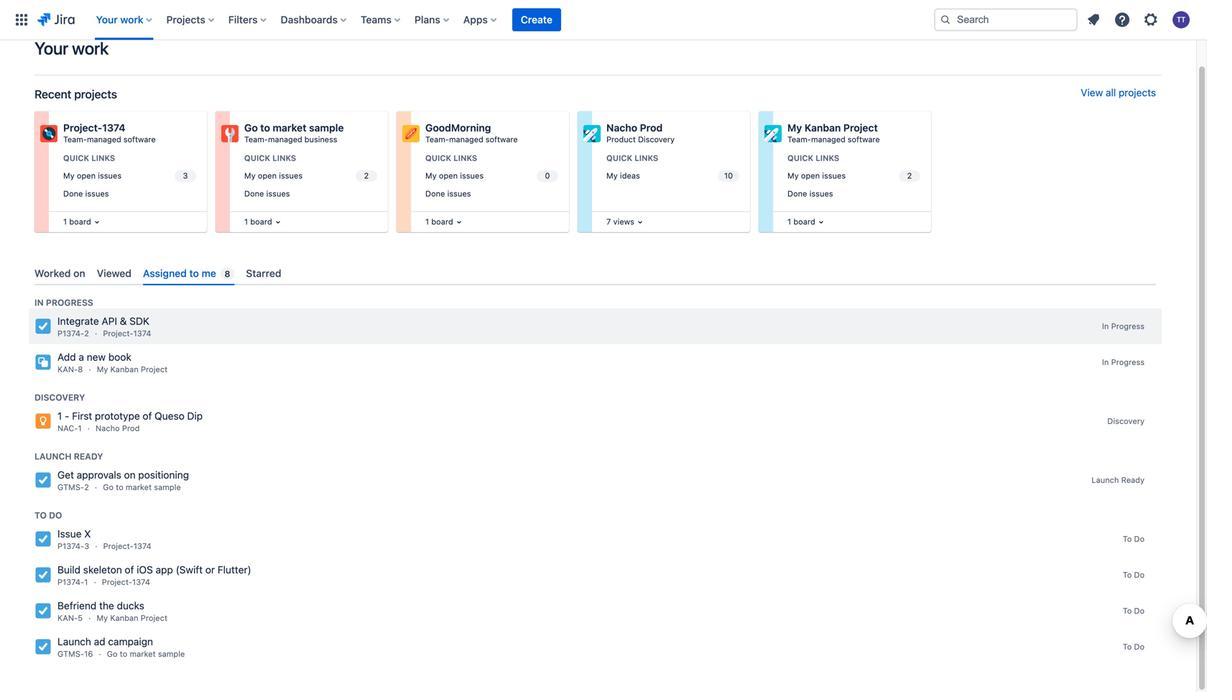 Task type: describe. For each thing, give the bounding box(es) containing it.
done issues link for team-
[[785, 186, 923, 202]]

issue x p1374-3 · project-1374
[[57, 528, 151, 551]]

Search field
[[934, 8, 1078, 31]]

software inside project-1374 team-managed software
[[123, 135, 156, 144]]

project inside my kanban project team-managed software
[[844, 122, 878, 134]]

team- inside project-1374 team-managed software
[[63, 135, 87, 144]]

&
[[120, 315, 127, 327]]

dashboards button
[[276, 8, 352, 31]]

my inside add a new book kan-8 · my kanban project
[[97, 365, 108, 374]]

me
[[202, 267, 216, 279]]

my open issues link for managed
[[60, 168, 198, 184]]

managed inside project-1374 team-managed software
[[87, 135, 121, 144]]

work inside dropdown button
[[120, 14, 143, 26]]

1 horizontal spatial ready
[[1122, 475, 1145, 485]]

to inside launch ad campaign gtms-16 · go to market sample
[[120, 650, 127, 659]]

board image for team-
[[91, 216, 103, 228]]

launch inside launch ad campaign gtms-16 · go to market sample
[[57, 636, 91, 648]]

kanban inside add a new book kan-8 · my kanban project
[[110, 365, 139, 374]]

your inside dropdown button
[[96, 14, 118, 26]]

kanban inside my kanban project team-managed software
[[805, 122, 841, 134]]

your work inside dropdown button
[[96, 14, 143, 26]]

open for team-
[[439, 171, 458, 181]]

done issues link for sample
[[241, 186, 379, 202]]

nac-
[[57, 424, 78, 433]]

my ideas link
[[604, 168, 742, 184]]

issue
[[57, 528, 82, 540]]

in progress for integrate api & sdk
[[1102, 322, 1145, 331]]

ios
[[137, 564, 153, 576]]

board image for product
[[635, 216, 646, 228]]

project- inside project-1374 team-managed software
[[63, 122, 102, 134]]

quick links for team-
[[63, 153, 115, 163]]

to do for flutter)
[[1123, 570, 1145, 580]]

build skeleton of ios app (swift or flutter) p1374-1 · project-1374
[[57, 564, 251, 587]]

a
[[79, 351, 84, 363]]

to do for to
[[1123, 642, 1145, 651]]

done issues for managed
[[425, 189, 471, 198]]

software inside my kanban project team-managed software
[[848, 135, 880, 144]]

your work button
[[92, 8, 158, 31]]

software inside the goodmorning team-managed software
[[486, 135, 518, 144]]

0 vertical spatial progress
[[46, 298, 93, 308]]

project- inside build skeleton of ios app (swift or flutter) p1374-1 · project-1374
[[102, 578, 132, 587]]

links for product
[[635, 153, 659, 163]]

kan- inside add a new book kan-8 · my kanban project
[[57, 365, 78, 374]]

to inside go to market sample team-managed business
[[260, 122, 270, 134]]

my open issues for team-
[[63, 171, 122, 181]]

in for add a new book
[[1102, 357, 1109, 367]]

view all projects link
[[1081, 87, 1156, 101]]

projects inside the view all projects link
[[1119, 87, 1156, 98]]

1374 inside build skeleton of ios app (swift or flutter) p1374-1 · project-1374
[[132, 578, 150, 587]]

go inside launch ad campaign gtms-16 · go to market sample
[[107, 650, 118, 659]]

api
[[102, 315, 117, 327]]

my open issues for market
[[244, 171, 303, 181]]

gtms- inside get approvals on positioning gtms-2 · go to market sample
[[57, 483, 84, 492]]

· inside launch ad campaign gtms-16 · go to market sample
[[99, 650, 101, 659]]

new
[[87, 351, 106, 363]]

board for project
[[794, 217, 816, 226]]

search image
[[940, 14, 952, 26]]

0 horizontal spatial projects
[[74, 87, 117, 101]]

dip
[[187, 410, 203, 422]]

all
[[1106, 87, 1116, 98]]

view all projects
[[1081, 87, 1156, 98]]

board image
[[272, 216, 284, 228]]

views
[[613, 217, 635, 226]]

sample inside launch ad campaign gtms-16 · go to market sample
[[158, 650, 185, 659]]

go inside get approvals on positioning gtms-2 · go to market sample
[[103, 483, 114, 492]]

my ideas
[[607, 171, 640, 181]]

links for team-
[[91, 153, 115, 163]]

build
[[57, 564, 81, 576]]

board for market
[[250, 217, 272, 226]]

8 inside add a new book kan-8 · my kanban project
[[78, 365, 83, 374]]

1 board button
[[423, 214, 465, 230]]

prod inside "nacho prod product discovery"
[[640, 122, 663, 134]]

add a new book kan-8 · my kanban project
[[57, 351, 168, 374]]

· inside get approvals on positioning gtms-2 · go to market sample
[[95, 483, 97, 492]]

in for integrate api & sdk
[[1102, 322, 1109, 331]]

team- inside my kanban project team-managed software
[[788, 135, 811, 144]]

market inside launch ad campaign gtms-16 · go to market sample
[[130, 650, 156, 659]]

to for to
[[1123, 642, 1132, 651]]

· inside the befriend the ducks kan-5 · my kanban project
[[89, 614, 91, 623]]

business
[[305, 135, 337, 144]]

links for managed
[[454, 153, 477, 163]]

-
[[65, 410, 69, 422]]

1 vertical spatial discovery
[[34, 393, 85, 403]]

prototype
[[95, 410, 140, 422]]

my open issues link for team-
[[785, 168, 923, 184]]

plans button
[[410, 8, 455, 31]]

my inside the befriend the ducks kan-5 · my kanban project
[[97, 614, 108, 623]]

to inside get approvals on positioning gtms-2 · go to market sample
[[116, 483, 123, 492]]

create button
[[512, 8, 561, 31]]

notifications image
[[1085, 11, 1103, 28]]

board for managed
[[431, 217, 453, 226]]

discovery inside "nacho prod product discovery"
[[638, 135, 675, 144]]

apps
[[463, 14, 488, 26]]

1 board button for team-
[[785, 214, 827, 230]]

board image for managed
[[453, 216, 465, 228]]

1374 inside issue x p1374-3 · project-1374
[[134, 542, 151, 551]]

1 board for project
[[788, 217, 816, 226]]

0 vertical spatial in progress
[[34, 298, 93, 308]]

launch ad campaign gtms-16 · go to market sample
[[57, 636, 185, 659]]

team- inside the goodmorning team-managed software
[[425, 135, 449, 144]]

nacho inside 1 - first prototype of queso dip nac-1 · nacho prod
[[96, 424, 120, 433]]

worked on
[[34, 267, 85, 279]]

1 board for market
[[244, 217, 272, 226]]

get approvals on positioning gtms-2 · go to market sample
[[57, 469, 189, 492]]

project inside the befriend the ducks kan-5 · my kanban project
[[141, 614, 167, 623]]

view
[[1081, 87, 1103, 98]]

1 vertical spatial work
[[72, 38, 109, 58]]

ducks
[[117, 600, 144, 612]]

teams
[[361, 14, 392, 26]]

quick for go
[[244, 153, 270, 163]]

team- inside go to market sample team-managed business
[[244, 135, 268, 144]]

quick for project-
[[63, 153, 89, 163]]

(swift
[[176, 564, 203, 576]]

projects button
[[162, 8, 220, 31]]

integrate api & sdk p1374-2 · project-1374
[[57, 315, 151, 338]]

prod inside 1 - first prototype of queso dip nac-1 · nacho prod
[[122, 424, 140, 433]]

done issues for team-
[[63, 189, 109, 198]]

filters button
[[224, 8, 272, 31]]

do for kanban
[[1134, 606, 1145, 615]]

projects
[[166, 14, 205, 26]]

campaign
[[108, 636, 153, 648]]

· inside integrate api & sdk p1374-2 · project-1374
[[95, 329, 97, 338]]

market inside get approvals on positioning gtms-2 · go to market sample
[[126, 483, 152, 492]]

do for flutter)
[[1134, 570, 1145, 580]]

recent
[[34, 87, 71, 101]]

go to market sample team-managed business
[[244, 122, 344, 144]]

starred
[[246, 267, 281, 279]]

primary element
[[9, 0, 923, 40]]

flutter)
[[218, 564, 251, 576]]

done for kanban
[[788, 189, 807, 198]]

gtms- inside launch ad campaign gtms-16 · go to market sample
[[57, 650, 84, 659]]

5
[[78, 614, 83, 623]]

1 - first prototype of queso dip nac-1 · nacho prod
[[57, 410, 203, 433]]

book
[[108, 351, 131, 363]]

of inside build skeleton of ios app (swift or flutter) p1374-1 · project-1374
[[125, 564, 134, 576]]

product
[[607, 135, 636, 144]]

2 for integrate
[[84, 329, 89, 338]]

board for team-
[[69, 217, 91, 226]]

sdk
[[130, 315, 149, 327]]

kanban inside the befriend the ducks kan-5 · my kanban project
[[110, 614, 138, 623]]

my inside my kanban project team-managed software
[[788, 122, 802, 134]]

quick links for product
[[607, 153, 659, 163]]

· inside issue x p1374-3 · project-1374
[[95, 542, 97, 551]]



Task type: locate. For each thing, give the bounding box(es) containing it.
x
[[84, 528, 91, 540]]

1 board button for managed
[[60, 214, 103, 230]]

links up ideas
[[635, 153, 659, 163]]

1 vertical spatial gtms-
[[57, 650, 84, 659]]

open for 1374
[[77, 171, 96, 181]]

1 managed from the left
[[87, 135, 121, 144]]

to for flutter)
[[1123, 570, 1132, 580]]

1 horizontal spatial your
[[96, 14, 118, 26]]

2 done issues link from the left
[[241, 186, 379, 202]]

2 1 board from the left
[[244, 217, 272, 226]]

apps button
[[459, 8, 502, 31]]

1 vertical spatial nacho
[[96, 424, 120, 433]]

3 1 board button from the left
[[785, 214, 827, 230]]

p1374- down issue on the left of the page
[[57, 542, 84, 551]]

1 1 board from the left
[[63, 217, 91, 226]]

p1374- down build
[[57, 578, 84, 587]]

8 inside tab list
[[225, 269, 230, 279]]

4 open from the left
[[801, 171, 820, 181]]

done issues link for managed
[[60, 186, 198, 202]]

0 vertical spatial launch
[[34, 452, 72, 462]]

dashboards
[[281, 14, 338, 26]]

tab list
[[29, 262, 1162, 285]]

7 views
[[607, 217, 635, 226]]

2 for get
[[84, 483, 89, 492]]

1374 inside project-1374 team-managed software
[[102, 122, 125, 134]]

1 vertical spatial launch
[[1092, 475, 1119, 485]]

0 vertical spatial 8
[[225, 269, 230, 279]]

quick links down my kanban project team-managed software
[[788, 153, 840, 163]]

0 horizontal spatial prod
[[122, 424, 140, 433]]

8 down 'a'
[[78, 365, 83, 374]]

1 vertical spatial of
[[125, 564, 134, 576]]

2 vertical spatial project
[[141, 614, 167, 623]]

software
[[123, 135, 156, 144], [486, 135, 518, 144], [848, 135, 880, 144]]

create
[[521, 14, 553, 26]]

market down 'positioning'
[[126, 483, 152, 492]]

done issues link for software
[[423, 186, 561, 202]]

appswitcher icon image
[[13, 11, 30, 28]]

sample inside get approvals on positioning gtms-2 · go to market sample
[[154, 483, 181, 492]]

0 vertical spatial ready
[[74, 452, 103, 462]]

1 p1374- from the top
[[57, 329, 84, 338]]

board
[[69, 217, 91, 226], [250, 217, 272, 226], [431, 217, 453, 226], [794, 217, 816, 226]]

links down go to market sample team-managed business
[[273, 153, 296, 163]]

viewed
[[97, 267, 132, 279]]

quick
[[63, 153, 89, 163], [244, 153, 270, 163], [425, 153, 452, 163], [607, 153, 633, 163], [788, 153, 814, 163]]

nacho prod product discovery
[[607, 122, 675, 144]]

to
[[260, 122, 270, 134], [189, 267, 199, 279], [116, 483, 123, 492], [120, 650, 127, 659]]

quick links up ideas
[[607, 153, 659, 163]]

the
[[99, 600, 114, 612]]

jira image
[[37, 11, 75, 28], [37, 11, 75, 28]]

settings image
[[1143, 11, 1160, 28]]

4 links from the left
[[635, 153, 659, 163]]

tab list containing worked on
[[29, 262, 1162, 285]]

1 vertical spatial progress
[[1112, 322, 1145, 331]]

0 horizontal spatial software
[[123, 135, 156, 144]]

open up board icon
[[258, 171, 277, 181]]

0 vertical spatial prod
[[640, 122, 663, 134]]

3 1 board from the left
[[425, 217, 453, 226]]

1 vertical spatial launch ready
[[1092, 475, 1145, 485]]

project- inside integrate api & sdk p1374-2 · project-1374
[[103, 329, 133, 338]]

on right worked
[[73, 267, 85, 279]]

gtms- down 5
[[57, 650, 84, 659]]

1 vertical spatial kanban
[[110, 365, 139, 374]]

1 vertical spatial sample
[[154, 483, 181, 492]]

1 horizontal spatial prod
[[640, 122, 663, 134]]

goodmorning
[[425, 122, 491, 134]]

ad
[[94, 636, 105, 648]]

get
[[57, 469, 74, 481]]

1374 down sdk
[[133, 329, 151, 338]]

gtms- down get
[[57, 483, 84, 492]]

2 horizontal spatial 1 board button
[[785, 214, 827, 230]]

in
[[34, 298, 44, 308], [1102, 322, 1109, 331], [1102, 357, 1109, 367]]

links down my kanban project team-managed software
[[816, 153, 840, 163]]

2 inside get approvals on positioning gtms-2 · go to market sample
[[84, 483, 89, 492]]

managed inside go to market sample team-managed business
[[268, 135, 302, 144]]

0 vertical spatial p1374-
[[57, 329, 84, 338]]

3 quick from the left
[[425, 153, 452, 163]]

1 horizontal spatial software
[[486, 135, 518, 144]]

p1374- inside issue x p1374-3 · project-1374
[[57, 542, 84, 551]]

kan-
[[57, 365, 78, 374], [57, 614, 78, 623]]

1 horizontal spatial projects
[[1119, 87, 1156, 98]]

1 board image from the left
[[91, 216, 103, 228]]

nacho up product
[[607, 122, 638, 134]]

done issues link
[[60, 186, 198, 202], [241, 186, 379, 202], [423, 186, 561, 202], [785, 186, 923, 202]]

0 horizontal spatial ready
[[74, 452, 103, 462]]

1 board button for sample
[[241, 214, 284, 230]]

1 my open issues link from the left
[[60, 168, 198, 184]]

5 quick links from the left
[[788, 153, 840, 163]]

1 horizontal spatial of
[[143, 410, 152, 422]]

managed inside my kanban project team-managed software
[[811, 135, 846, 144]]

1 quick links from the left
[[63, 153, 115, 163]]

done issues link up board icon
[[241, 186, 379, 202]]

5 quick from the left
[[788, 153, 814, 163]]

4 managed from the left
[[811, 135, 846, 144]]

0 horizontal spatial work
[[72, 38, 109, 58]]

links for market
[[273, 153, 296, 163]]

issues
[[98, 171, 122, 181], [279, 171, 303, 181], [460, 171, 484, 181], [822, 171, 846, 181], [85, 189, 109, 198], [266, 189, 290, 198], [447, 189, 471, 198], [810, 189, 833, 198]]

· down approvals
[[95, 483, 97, 492]]

first
[[72, 410, 92, 422]]

1 vertical spatial in progress
[[1102, 322, 1145, 331]]

work down your work dropdown button
[[72, 38, 109, 58]]

p1374-
[[57, 329, 84, 338], [57, 542, 84, 551], [57, 578, 84, 587]]

1
[[63, 217, 67, 226], [244, 217, 248, 226], [425, 217, 429, 226], [788, 217, 791, 226], [57, 410, 62, 422], [78, 424, 82, 433], [84, 578, 88, 587]]

your profile and settings image
[[1173, 11, 1190, 28]]

my open issues link down my kanban project team-managed software
[[785, 168, 923, 184]]

nacho down prototype
[[96, 424, 120, 433]]

2 software from the left
[[486, 135, 518, 144]]

nacho
[[607, 122, 638, 134], [96, 424, 120, 433]]

1 vertical spatial on
[[124, 469, 136, 481]]

1 board inside popup button
[[425, 217, 453, 226]]

my inside my ideas link
[[607, 171, 618, 181]]

0 vertical spatial project
[[844, 122, 878, 134]]

quick up my ideas at the top
[[607, 153, 633, 163]]

my open issues down the goodmorning team-managed software
[[425, 171, 484, 181]]

progress
[[46, 298, 93, 308], [1112, 322, 1145, 331], [1112, 357, 1145, 367]]

my open issues link down project-1374 team-managed software
[[60, 168, 198, 184]]

· down integrate
[[95, 329, 97, 338]]

done for to
[[244, 189, 264, 198]]

my open issues link for software
[[423, 168, 561, 184]]

2 p1374- from the top
[[57, 542, 84, 551]]

team-
[[63, 135, 87, 144], [244, 135, 268, 144], [425, 135, 449, 144], [788, 135, 811, 144]]

go inside go to market sample team-managed business
[[244, 122, 258, 134]]

3 board image from the left
[[635, 216, 646, 228]]

2 board from the left
[[250, 217, 272, 226]]

board image
[[91, 216, 103, 228], [453, 216, 465, 228], [635, 216, 646, 228], [816, 216, 827, 228]]

1 done issues link from the left
[[60, 186, 198, 202]]

2 vertical spatial market
[[130, 650, 156, 659]]

1 horizontal spatial 8
[[225, 269, 230, 279]]

board image for project
[[816, 216, 827, 228]]

· down skeleton on the bottom left
[[94, 578, 96, 587]]

p1374- inside build skeleton of ios app (swift or flutter) p1374-1 · project-1374
[[57, 578, 84, 587]]

1 horizontal spatial work
[[120, 14, 143, 26]]

3 open from the left
[[439, 171, 458, 181]]

worked
[[34, 267, 71, 279]]

0 vertical spatial work
[[120, 14, 143, 26]]

my open issues for managed
[[425, 171, 484, 181]]

3 team- from the left
[[425, 135, 449, 144]]

4 team- from the left
[[788, 135, 811, 144]]

0 vertical spatial kan-
[[57, 365, 78, 374]]

your work up recent projects
[[34, 38, 109, 58]]

1 gtms- from the top
[[57, 483, 84, 492]]

1 vertical spatial 2
[[84, 483, 89, 492]]

my
[[788, 122, 802, 134], [63, 171, 75, 181], [244, 171, 256, 181], [425, 171, 437, 181], [607, 171, 618, 181], [788, 171, 799, 181], [97, 365, 108, 374], [97, 614, 108, 623]]

0 vertical spatial launch ready
[[34, 452, 103, 462]]

of left ios
[[125, 564, 134, 576]]

quick links down project-1374 team-managed software
[[63, 153, 115, 163]]

2 inside integrate api & sdk p1374-2 · project-1374
[[84, 329, 89, 338]]

1 board for team-
[[63, 217, 91, 226]]

1 vertical spatial your
[[34, 38, 68, 58]]

0 vertical spatial your work
[[96, 14, 143, 26]]

0 horizontal spatial on
[[73, 267, 85, 279]]

1 vertical spatial go
[[103, 483, 114, 492]]

2 board image from the left
[[453, 216, 465, 228]]

in progress
[[34, 298, 93, 308], [1102, 322, 1145, 331], [1102, 357, 1145, 367]]

· inside 1 - first prototype of queso dip nac-1 · nacho prod
[[87, 424, 90, 433]]

1 inside popup button
[[425, 217, 429, 226]]

4 done issues link from the left
[[785, 186, 923, 202]]

progress for add a new book
[[1112, 357, 1145, 367]]

4 quick links from the left
[[607, 153, 659, 163]]

5 links from the left
[[816, 153, 840, 163]]

2 vertical spatial launch
[[57, 636, 91, 648]]

approvals
[[77, 469, 121, 481]]

·
[[95, 329, 97, 338], [89, 365, 91, 374], [87, 424, 90, 433], [95, 483, 97, 492], [95, 542, 97, 551], [94, 578, 96, 587], [89, 614, 91, 623], [99, 650, 101, 659]]

2 links from the left
[[273, 153, 296, 163]]

my open issues
[[63, 171, 122, 181], [244, 171, 303, 181], [425, 171, 484, 181], [788, 171, 846, 181]]

links for project
[[816, 153, 840, 163]]

your
[[96, 14, 118, 26], [34, 38, 68, 58]]

0 vertical spatial discovery
[[638, 135, 675, 144]]

2 horizontal spatial software
[[848, 135, 880, 144]]

prod down prototype
[[122, 424, 140, 433]]

my open issues link
[[60, 168, 198, 184], [241, 168, 379, 184], [423, 168, 561, 184], [785, 168, 923, 184]]

quick for my
[[788, 153, 814, 163]]

p1374- down integrate
[[57, 329, 84, 338]]

3 board from the left
[[431, 217, 453, 226]]

1 horizontal spatial discovery
[[638, 135, 675, 144]]

0 horizontal spatial of
[[125, 564, 134, 576]]

add
[[57, 351, 76, 363]]

project inside add a new book kan-8 · my kanban project
[[141, 365, 168, 374]]

1374
[[102, 122, 125, 134], [133, 329, 151, 338], [134, 542, 151, 551], [132, 578, 150, 587]]

open for kanban
[[801, 171, 820, 181]]

1 horizontal spatial on
[[124, 469, 136, 481]]

1 board from the left
[[69, 217, 91, 226]]

teams button
[[356, 8, 406, 31]]

0 vertical spatial gtms-
[[57, 483, 84, 492]]

nacho inside "nacho prod product discovery"
[[607, 122, 638, 134]]

open
[[77, 171, 96, 181], [258, 171, 277, 181], [439, 171, 458, 181], [801, 171, 820, 181]]

done issues link down project-1374 team-managed software
[[60, 186, 198, 202]]

banner
[[0, 0, 1207, 40]]

my open issues down my kanban project team-managed software
[[788, 171, 846, 181]]

assigned
[[143, 267, 187, 279]]

projects up project-1374 team-managed software
[[74, 87, 117, 101]]

1374 down ios
[[132, 578, 150, 587]]

goodmorning team-managed software
[[425, 122, 518, 144]]

board inside popup button
[[431, 217, 453, 226]]

· right 16
[[99, 650, 101, 659]]

project- down &
[[103, 329, 133, 338]]

2 2 from the top
[[84, 483, 89, 492]]

work left 'projects'
[[120, 14, 143, 26]]

on inside get approvals on positioning gtms-2 · go to market sample
[[124, 469, 136, 481]]

0 horizontal spatial nacho
[[96, 424, 120, 433]]

0 vertical spatial your
[[96, 14, 118, 26]]

1 done issues from the left
[[63, 189, 109, 198]]

4 done from the left
[[788, 189, 807, 198]]

2 team- from the left
[[244, 135, 268, 144]]

open for to
[[258, 171, 277, 181]]

links down the goodmorning team-managed software
[[454, 153, 477, 163]]

banner containing your work
[[0, 0, 1207, 40]]

0 horizontal spatial 8
[[78, 365, 83, 374]]

done issues down project-1374 team-managed software
[[63, 189, 109, 198]]

3 done issues from the left
[[425, 189, 471, 198]]

to do for kanban
[[1123, 606, 1145, 615]]

quick down goodmorning
[[425, 153, 452, 163]]

1 board for managed
[[425, 217, 453, 226]]

quick links down goodmorning
[[425, 153, 477, 163]]

to for kanban
[[1123, 606, 1132, 615]]

4 board image from the left
[[816, 216, 827, 228]]

2 gtms- from the top
[[57, 650, 84, 659]]

1 links from the left
[[91, 153, 115, 163]]

4 done issues from the left
[[788, 189, 833, 198]]

done issues down my kanban project team-managed software
[[788, 189, 833, 198]]

open down my kanban project team-managed software
[[801, 171, 820, 181]]

of inside 1 - first prototype of queso dip nac-1 · nacho prod
[[143, 410, 152, 422]]

quick links for managed
[[425, 153, 477, 163]]

projects
[[1119, 87, 1156, 98], [74, 87, 117, 101]]

2 managed from the left
[[268, 135, 302, 144]]

my open issues for project
[[788, 171, 846, 181]]

1 vertical spatial kan-
[[57, 614, 78, 623]]

2
[[84, 329, 89, 338], [84, 483, 89, 492]]

project- inside issue x p1374-3 · project-1374
[[103, 542, 134, 551]]

2 done issues from the left
[[244, 189, 290, 198]]

your work
[[96, 14, 143, 26], [34, 38, 109, 58]]

my kanban project team-managed software
[[788, 122, 880, 144]]

done issues up 1 board popup button
[[425, 189, 471, 198]]

2 vertical spatial go
[[107, 650, 118, 659]]

quick links for project
[[788, 153, 840, 163]]

2 my open issues link from the left
[[241, 168, 379, 184]]

7
[[607, 217, 611, 226]]

market
[[273, 122, 307, 134], [126, 483, 152, 492], [130, 650, 156, 659]]

positioning
[[138, 469, 189, 481]]

market inside go to market sample team-managed business
[[273, 122, 307, 134]]

prod
[[640, 122, 663, 134], [122, 424, 140, 433]]

ready
[[74, 452, 103, 462], [1122, 475, 1145, 485]]

your work left 'projects'
[[96, 14, 143, 26]]

1 vertical spatial project
[[141, 365, 168, 374]]

2 vertical spatial p1374-
[[57, 578, 84, 587]]

project
[[844, 122, 878, 134], [141, 365, 168, 374], [141, 614, 167, 623]]

1 vertical spatial in
[[1102, 322, 1109, 331]]

my open issues link for sample
[[241, 168, 379, 184]]

open up 1 board popup button
[[439, 171, 458, 181]]

2 vertical spatial in
[[1102, 357, 1109, 367]]

2 done from the left
[[244, 189, 264, 198]]

links
[[91, 153, 115, 163], [273, 153, 296, 163], [454, 153, 477, 163], [635, 153, 659, 163], [816, 153, 840, 163]]

or
[[205, 564, 215, 576]]

2 my open issues from the left
[[244, 171, 303, 181]]

sample inside go to market sample team-managed business
[[309, 122, 344, 134]]

skeleton
[[83, 564, 122, 576]]

0 vertical spatial market
[[273, 122, 307, 134]]

4 board from the left
[[794, 217, 816, 226]]

3 links from the left
[[454, 153, 477, 163]]

quick down go to market sample team-managed business
[[244, 153, 270, 163]]

1 kan- from the top
[[57, 365, 78, 374]]

quick down my kanban project team-managed software
[[788, 153, 814, 163]]

do
[[49, 510, 62, 521], [1134, 534, 1145, 544], [1134, 570, 1145, 580], [1134, 606, 1145, 615], [1134, 642, 1145, 651]]

7 views button
[[604, 214, 646, 230]]

done issues up board icon
[[244, 189, 290, 198]]

quick links down go to market sample team-managed business
[[244, 153, 296, 163]]

done
[[63, 189, 83, 198], [244, 189, 264, 198], [425, 189, 445, 198], [788, 189, 807, 198]]

3 software from the left
[[848, 135, 880, 144]]

0 vertical spatial in
[[34, 298, 44, 308]]

1 inside build skeleton of ios app (swift or flutter) p1374-1 · project-1374
[[84, 578, 88, 587]]

befriend the ducks kan-5 · my kanban project
[[57, 600, 167, 623]]

0 horizontal spatial launch ready
[[34, 452, 103, 462]]

my open issues link down business
[[241, 168, 379, 184]]

managed inside the goodmorning team-managed software
[[449, 135, 483, 144]]

in progress for add a new book
[[1102, 357, 1145, 367]]

1 horizontal spatial launch ready
[[1092, 475, 1145, 485]]

· down first
[[87, 424, 90, 433]]

1 done from the left
[[63, 189, 83, 198]]

2 horizontal spatial discovery
[[1108, 416, 1145, 426]]

0 vertical spatial of
[[143, 410, 152, 422]]

do for to
[[1134, 642, 1145, 651]]

quick links for market
[[244, 153, 296, 163]]

1 open from the left
[[77, 171, 96, 181]]

queso
[[155, 410, 185, 422]]

· inside build skeleton of ios app (swift or flutter) p1374-1 · project-1374
[[94, 578, 96, 587]]

market down campaign
[[130, 650, 156, 659]]

4 my open issues link from the left
[[785, 168, 923, 184]]

my open issues up board icon
[[244, 171, 303, 181]]

my open issues link down the goodmorning team-managed software
[[423, 168, 561, 184]]

0 vertical spatial go
[[244, 122, 258, 134]]

2 vertical spatial in progress
[[1102, 357, 1145, 367]]

0 vertical spatial sample
[[309, 122, 344, 134]]

assigned to me
[[143, 267, 216, 279]]

quick for nacho
[[607, 153, 633, 163]]

2 vertical spatial progress
[[1112, 357, 1145, 367]]

2 down approvals
[[84, 483, 89, 492]]

1 horizontal spatial nacho
[[607, 122, 638, 134]]

launch
[[34, 452, 72, 462], [1092, 475, 1119, 485], [57, 636, 91, 648]]

filters
[[228, 14, 258, 26]]

1 team- from the left
[[63, 135, 87, 144]]

1374 up ios
[[134, 542, 151, 551]]

project- down skeleton on the bottom left
[[102, 578, 132, 587]]

1 vertical spatial 8
[[78, 365, 83, 374]]

quick down project-1374 team-managed software
[[63, 153, 89, 163]]

done for team-
[[425, 189, 445, 198]]

of
[[143, 410, 152, 422], [125, 564, 134, 576]]

4 quick from the left
[[607, 153, 633, 163]]

1 vertical spatial prod
[[122, 424, 140, 433]]

1374 inside integrate api & sdk p1374-2 · project-1374
[[133, 329, 151, 338]]

0 vertical spatial nacho
[[607, 122, 638, 134]]

2 down integrate
[[84, 329, 89, 338]]

board image inside 7 views dropdown button
[[635, 216, 646, 228]]

done issues link down my kanban project team-managed software
[[785, 186, 923, 202]]

ideas
[[620, 171, 640, 181]]

integrate
[[57, 315, 99, 327]]

kan- down add
[[57, 365, 78, 374]]

to
[[34, 510, 47, 521], [1123, 534, 1132, 544], [1123, 570, 1132, 580], [1123, 606, 1132, 615], [1123, 642, 1132, 651]]

1 vertical spatial p1374-
[[57, 542, 84, 551]]

progress for integrate api & sdk
[[1112, 322, 1145, 331]]

1 horizontal spatial 1 board button
[[241, 214, 284, 230]]

help image
[[1114, 11, 1131, 28]]

2 open from the left
[[258, 171, 277, 181]]

3 my open issues from the left
[[425, 171, 484, 181]]

projects right all
[[1119, 87, 1156, 98]]

2 kan- from the top
[[57, 614, 78, 623]]

· down new
[[89, 365, 91, 374]]

recent projects
[[34, 87, 117, 101]]

p1374- inside integrate api & sdk p1374-2 · project-1374
[[57, 329, 84, 338]]

1 vertical spatial market
[[126, 483, 152, 492]]

done issues for market
[[244, 189, 290, 198]]

plans
[[415, 14, 440, 26]]

on inside tab list
[[73, 267, 85, 279]]

1 1 board button from the left
[[60, 214, 103, 230]]

0 horizontal spatial 1 board button
[[60, 214, 103, 230]]

1 quick from the left
[[63, 153, 89, 163]]

1 my open issues from the left
[[63, 171, 122, 181]]

3 done from the left
[[425, 189, 445, 198]]

0 vertical spatial 2
[[84, 329, 89, 338]]

my open issues down project-1374 team-managed software
[[63, 171, 122, 181]]

1374 down recent projects
[[102, 122, 125, 134]]

4 1 board from the left
[[788, 217, 816, 226]]

3 done issues link from the left
[[423, 186, 561, 202]]

market up business
[[273, 122, 307, 134]]

3 quick links from the left
[[425, 153, 477, 163]]

2 vertical spatial sample
[[158, 650, 185, 659]]

3 my open issues link from the left
[[423, 168, 561, 184]]

project- up skeleton on the bottom left
[[103, 542, 134, 551]]

1 vertical spatial your work
[[34, 38, 109, 58]]

0 vertical spatial kanban
[[805, 122, 841, 134]]

project-1374 team-managed software
[[63, 122, 156, 144]]

16
[[84, 650, 93, 659]]

2 quick from the left
[[244, 153, 270, 163]]

quick for goodmorning
[[425, 153, 452, 163]]

managed
[[87, 135, 121, 144], [268, 135, 302, 144], [449, 135, 483, 144], [811, 135, 846, 144]]

0 horizontal spatial discovery
[[34, 393, 85, 403]]

project- down recent projects
[[63, 122, 102, 134]]

3
[[84, 542, 89, 551]]

2 1 board button from the left
[[241, 214, 284, 230]]

befriend
[[57, 600, 97, 612]]

3 managed from the left
[[449, 135, 483, 144]]

3 p1374- from the top
[[57, 578, 84, 587]]

8 right me
[[225, 269, 230, 279]]

1 software from the left
[[123, 135, 156, 144]]

go
[[244, 122, 258, 134], [103, 483, 114, 492], [107, 650, 118, 659]]

open down project-1374 team-managed software
[[77, 171, 96, 181]]

0 horizontal spatial your
[[34, 38, 68, 58]]

2 vertical spatial discovery
[[1108, 416, 1145, 426]]

on
[[73, 267, 85, 279], [124, 469, 136, 481]]

1 vertical spatial ready
[[1122, 475, 1145, 485]]

done issues for project
[[788, 189, 833, 198]]

0 vertical spatial on
[[73, 267, 85, 279]]

on right approvals
[[124, 469, 136, 481]]

2 vertical spatial kanban
[[110, 614, 138, 623]]

of left the queso
[[143, 410, 152, 422]]

· right 5
[[89, 614, 91, 623]]

links down project-1374 team-managed software
[[91, 153, 115, 163]]

kan- down befriend
[[57, 614, 78, 623]]

done for 1374
[[63, 189, 83, 198]]

2 quick links from the left
[[244, 153, 296, 163]]

· right 3
[[95, 542, 97, 551]]

kan- inside the befriend the ducks kan-5 · my kanban project
[[57, 614, 78, 623]]

1 2 from the top
[[84, 329, 89, 338]]

app
[[156, 564, 173, 576]]

4 my open issues from the left
[[788, 171, 846, 181]]

· inside add a new book kan-8 · my kanban project
[[89, 365, 91, 374]]

prod up ideas
[[640, 122, 663, 134]]

board image inside popup button
[[453, 216, 465, 228]]

done issues link up 1 board popup button
[[423, 186, 561, 202]]



Task type: vqa. For each thing, say whether or not it's contained in the screenshot.


